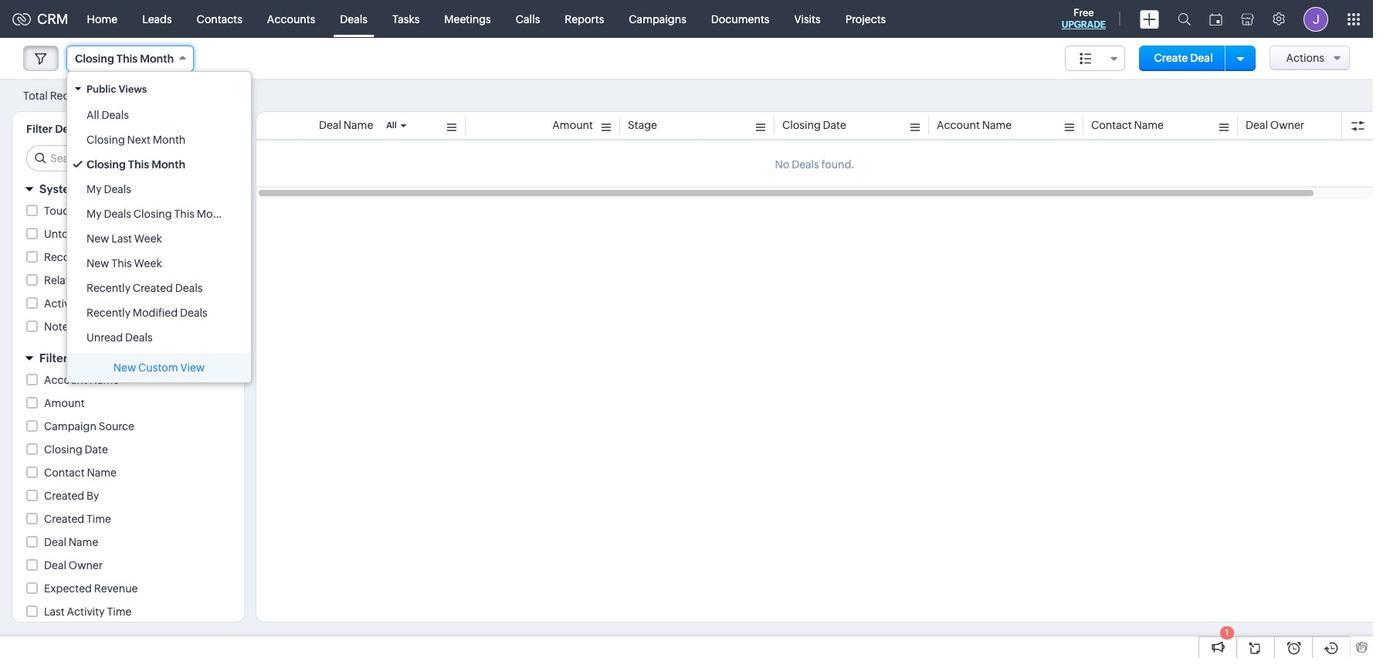 Task type: vqa. For each thing, say whether or not it's contained in the screenshot.
New Custom View
yes



Task type: describe. For each thing, give the bounding box(es) containing it.
0 vertical spatial time
[[87, 513, 111, 525]]

logo image
[[12, 13, 31, 25]]

campaigns
[[629, 13, 687, 25]]

home link
[[75, 0, 130, 37]]

search element
[[1169, 0, 1201, 38]]

my deals closing this month
[[87, 208, 230, 220]]

week for new last week
[[134, 233, 162, 245]]

new last week
[[87, 233, 162, 245]]

calendar image
[[1210, 13, 1223, 25]]

closing this month inside public views region
[[87, 158, 185, 171]]

untouched
[[44, 228, 101, 240]]

closing next month
[[87, 134, 186, 146]]

leads
[[142, 13, 172, 25]]

records for total
[[50, 89, 91, 102]]

contacts
[[197, 13, 243, 25]]

my deals
[[87, 183, 131, 195]]

create menu image
[[1140, 10, 1160, 28]]

tasks
[[392, 13, 420, 25]]

reports link
[[553, 0, 617, 37]]

next
[[127, 134, 151, 146]]

0 vertical spatial contact name
[[1092, 119, 1164, 131]]

profile image
[[1304, 7, 1329, 31]]

0 horizontal spatial amount
[[44, 397, 85, 410]]

view
[[180, 362, 205, 374]]

home
[[87, 13, 118, 25]]

last inside public views region
[[111, 233, 132, 245]]

profile element
[[1295, 0, 1338, 37]]

custom
[[138, 362, 178, 374]]

records for touched
[[91, 205, 132, 217]]

unread deals
[[87, 331, 153, 344]]

this inside "field"
[[117, 53, 138, 65]]

last activity time
[[44, 606, 132, 618]]

create deal
[[1155, 52, 1214, 64]]

recently created deals
[[87, 282, 203, 294]]

records for untouched
[[103, 228, 144, 240]]

by for created
[[87, 490, 99, 502]]

touched
[[44, 205, 88, 217]]

closing inside closing this month "field"
[[75, 53, 114, 65]]

upgrade
[[1062, 19, 1106, 30]]

expected
[[44, 583, 92, 595]]

1 vertical spatial account
[[44, 374, 87, 386]]

deals link
[[328, 0, 380, 37]]

accounts
[[267, 13, 316, 25]]

meetings link
[[432, 0, 504, 37]]

public views region
[[67, 103, 251, 350]]

0 horizontal spatial closing date
[[44, 444, 108, 456]]

expected revenue
[[44, 583, 138, 595]]

tasks link
[[380, 0, 432, 37]]

created time
[[44, 513, 111, 525]]

0 vertical spatial account name
[[937, 119, 1012, 131]]

filter for filter by fields
[[39, 352, 68, 365]]

this down system defined filters dropdown button
[[174, 208, 195, 220]]

filter for filter deals by
[[26, 123, 53, 135]]

0 horizontal spatial owner
[[69, 559, 103, 572]]

all for all deals
[[87, 109, 99, 121]]

related
[[44, 274, 82, 287]]

new custom view link
[[67, 355, 251, 382]]

new custom view
[[113, 362, 205, 374]]

modified
[[133, 307, 178, 319]]

documents link
[[699, 0, 782, 37]]

created by
[[44, 490, 99, 502]]

new for new this week
[[87, 257, 109, 270]]

documents
[[712, 13, 770, 25]]

0 vertical spatial deal name
[[319, 119, 373, 131]]

reports
[[565, 13, 604, 25]]

1 vertical spatial deal name
[[44, 536, 98, 549]]

crm
[[37, 11, 68, 27]]

create
[[1155, 52, 1189, 64]]

source
[[99, 420, 134, 433]]

meetings
[[445, 13, 491, 25]]

1 vertical spatial account name
[[44, 374, 119, 386]]

crm link
[[12, 11, 68, 27]]

system
[[39, 182, 80, 195]]

1 horizontal spatial deal owner
[[1246, 119, 1305, 131]]

0 horizontal spatial last
[[44, 606, 65, 618]]

projects
[[846, 13, 886, 25]]

defined
[[83, 182, 127, 195]]

unread
[[87, 331, 123, 344]]

my for my deals
[[87, 183, 102, 195]]

new for new last week
[[87, 233, 109, 245]]

0 horizontal spatial action
[[83, 251, 116, 263]]

filters
[[129, 182, 163, 195]]

0
[[94, 90, 101, 102]]



Task type: locate. For each thing, give the bounding box(es) containing it.
1 horizontal spatial owner
[[1271, 119, 1305, 131]]

system defined filters button
[[12, 175, 244, 202]]

1 vertical spatial closing this month
[[87, 158, 185, 171]]

new down 'unread deals'
[[113, 362, 136, 374]]

0 vertical spatial closing date
[[783, 119, 847, 131]]

2 vertical spatial new
[[113, 362, 136, 374]]

1 horizontal spatial account
[[937, 119, 980, 131]]

views
[[119, 83, 147, 95]]

deal name
[[319, 119, 373, 131], [44, 536, 98, 549]]

time down revenue
[[107, 606, 132, 618]]

deal
[[1191, 52, 1214, 64], [319, 119, 342, 131], [1246, 119, 1269, 131], [44, 536, 66, 549], [44, 559, 66, 572]]

public
[[87, 83, 116, 95]]

action
[[83, 251, 116, 263], [128, 274, 161, 287]]

by
[[86, 123, 99, 135]]

this down next
[[128, 158, 149, 171]]

2 vertical spatial created
[[44, 513, 84, 525]]

my up touched records
[[87, 183, 102, 195]]

0 horizontal spatial date
[[85, 444, 108, 456]]

2 my from the top
[[87, 208, 102, 220]]

0 horizontal spatial account
[[44, 374, 87, 386]]

1 vertical spatial recently
[[87, 307, 131, 319]]

1 vertical spatial created
[[44, 490, 84, 502]]

0 vertical spatial my
[[87, 183, 102, 195]]

account name
[[937, 119, 1012, 131], [44, 374, 119, 386]]

create menu element
[[1131, 0, 1169, 37]]

amount up campaign
[[44, 397, 85, 410]]

projects link
[[833, 0, 899, 37]]

0 horizontal spatial deal owner
[[44, 559, 103, 572]]

closing this month
[[75, 53, 174, 65], [87, 158, 185, 171]]

records for related
[[85, 274, 126, 287]]

1
[[1226, 628, 1230, 637]]

my
[[87, 183, 102, 195], [87, 208, 102, 220]]

by for filter
[[70, 352, 84, 365]]

total
[[23, 89, 48, 102]]

action up related records action
[[83, 251, 116, 263]]

1 horizontal spatial contact
[[1092, 119, 1132, 131]]

0 horizontal spatial deal name
[[44, 536, 98, 549]]

notes
[[44, 321, 74, 333]]

free
[[1074, 7, 1095, 19]]

time
[[87, 513, 111, 525], [107, 606, 132, 618]]

all deals
[[87, 109, 129, 121]]

fields
[[87, 352, 119, 365]]

all
[[87, 109, 99, 121], [386, 121, 397, 130]]

1 vertical spatial time
[[107, 606, 132, 618]]

filter deals by
[[26, 123, 99, 135]]

by
[[70, 352, 84, 365], [87, 490, 99, 502]]

1 vertical spatial date
[[85, 444, 108, 456]]

calls
[[516, 13, 540, 25]]

created up modified
[[133, 282, 173, 294]]

new
[[87, 233, 109, 245], [87, 257, 109, 270], [113, 362, 136, 374]]

recently for recently created deals
[[87, 282, 131, 294]]

1 vertical spatial closing date
[[44, 444, 108, 456]]

week up recently created deals
[[134, 257, 162, 270]]

activity
[[67, 606, 105, 618]]

week
[[134, 233, 162, 245], [134, 257, 162, 270]]

created
[[133, 282, 173, 294], [44, 490, 84, 502], [44, 513, 84, 525]]

0 horizontal spatial by
[[70, 352, 84, 365]]

0 vertical spatial deal owner
[[1246, 119, 1305, 131]]

Closing This Month field
[[66, 46, 194, 72]]

0 vertical spatial week
[[134, 233, 162, 245]]

contact name
[[1092, 119, 1164, 131], [44, 467, 117, 479]]

0 horizontal spatial contact
[[44, 467, 85, 479]]

0 vertical spatial last
[[111, 233, 132, 245]]

month
[[140, 53, 174, 65], [153, 134, 186, 146], [152, 158, 185, 171], [197, 208, 230, 220]]

account
[[937, 119, 980, 131], [44, 374, 87, 386]]

amount left stage
[[553, 119, 593, 131]]

0 vertical spatial action
[[83, 251, 116, 263]]

1 horizontal spatial contact name
[[1092, 119, 1164, 131]]

0 vertical spatial new
[[87, 233, 109, 245]]

this
[[117, 53, 138, 65], [128, 158, 149, 171], [174, 208, 195, 220], [111, 257, 132, 270]]

1 horizontal spatial all
[[386, 121, 397, 130]]

records down my deals
[[91, 205, 132, 217]]

record action
[[44, 251, 116, 263]]

contacts link
[[184, 0, 255, 37]]

1 horizontal spatial last
[[111, 233, 132, 245]]

visits
[[795, 13, 821, 25]]

0 vertical spatial by
[[70, 352, 84, 365]]

1 my from the top
[[87, 183, 102, 195]]

this down new last week
[[111, 257, 132, 270]]

1 horizontal spatial action
[[128, 274, 161, 287]]

0 vertical spatial account
[[937, 119, 980, 131]]

new up record action
[[87, 233, 109, 245]]

untouched records
[[44, 228, 144, 240]]

all for all
[[386, 121, 397, 130]]

0 horizontal spatial contact name
[[44, 467, 117, 479]]

owner up expected revenue
[[69, 559, 103, 572]]

this up views
[[117, 53, 138, 65]]

recently
[[87, 282, 131, 294], [87, 307, 131, 319]]

0 horizontal spatial all
[[87, 109, 99, 121]]

records
[[50, 89, 91, 102], [91, 205, 132, 217], [103, 228, 144, 240], [85, 274, 126, 287]]

actions
[[1287, 52, 1325, 64]]

campaign source
[[44, 420, 134, 433]]

deal owner down actions
[[1246, 119, 1305, 131]]

filter inside dropdown button
[[39, 352, 68, 365]]

accounts link
[[255, 0, 328, 37]]

campaigns link
[[617, 0, 699, 37]]

action down new this week
[[128, 274, 161, 287]]

created inside public views region
[[133, 282, 173, 294]]

1 vertical spatial week
[[134, 257, 162, 270]]

filter by fields button
[[12, 345, 244, 372]]

month inside closing this month "field"
[[140, 53, 174, 65]]

contact
[[1092, 119, 1132, 131], [44, 467, 85, 479]]

all inside public views region
[[87, 109, 99, 121]]

last down expected
[[44, 606, 65, 618]]

1 week from the top
[[134, 233, 162, 245]]

recently down new this week
[[87, 282, 131, 294]]

1 vertical spatial owner
[[69, 559, 103, 572]]

filter
[[26, 123, 53, 135], [39, 352, 68, 365]]

amount
[[553, 119, 593, 131], [44, 397, 85, 410]]

filter down the total
[[26, 123, 53, 135]]

last up new this week
[[111, 233, 132, 245]]

deals
[[340, 13, 368, 25], [102, 109, 129, 121], [55, 123, 83, 135], [104, 183, 131, 195], [104, 208, 131, 220], [175, 282, 203, 294], [180, 307, 208, 319], [125, 331, 153, 344]]

1 vertical spatial new
[[87, 257, 109, 270]]

created up created time
[[44, 490, 84, 502]]

created down created by
[[44, 513, 84, 525]]

filter by fields
[[39, 352, 119, 365]]

week down my deals closing this month
[[134, 233, 162, 245]]

stage
[[628, 119, 657, 131]]

closing this month down closing next month
[[87, 158, 185, 171]]

touched records
[[44, 205, 132, 217]]

created for created by
[[44, 490, 84, 502]]

1 vertical spatial deal owner
[[44, 559, 103, 572]]

public views button
[[67, 76, 251, 103]]

total records 0
[[23, 89, 101, 102]]

contact up created by
[[44, 467, 85, 479]]

1 vertical spatial by
[[87, 490, 99, 502]]

owner down actions
[[1271, 119, 1305, 131]]

closing
[[75, 53, 114, 65], [783, 119, 821, 131], [87, 134, 125, 146], [87, 158, 126, 171], [134, 208, 172, 220], [44, 444, 82, 456]]

1 horizontal spatial date
[[823, 119, 847, 131]]

records left 0
[[50, 89, 91, 102]]

by up created time
[[87, 490, 99, 502]]

record
[[44, 251, 80, 263]]

2 week from the top
[[134, 257, 162, 270]]

filter down 'notes'
[[39, 352, 68, 365]]

recently up unread
[[87, 307, 131, 319]]

0 horizontal spatial account name
[[44, 374, 119, 386]]

deal inside button
[[1191, 52, 1214, 64]]

by left "fields"
[[70, 352, 84, 365]]

Search text field
[[27, 146, 232, 171]]

new for new custom view
[[113, 362, 136, 374]]

2 recently from the top
[[87, 307, 131, 319]]

system defined filters
[[39, 182, 163, 195]]

my up "untouched records"
[[87, 208, 102, 220]]

records down new this week
[[85, 274, 126, 287]]

0 vertical spatial recently
[[87, 282, 131, 294]]

related records action
[[44, 274, 161, 287]]

activities
[[44, 297, 90, 310]]

search image
[[1178, 12, 1191, 25]]

0 vertical spatial date
[[823, 119, 847, 131]]

0 vertical spatial closing this month
[[75, 53, 174, 65]]

create deal button
[[1139, 46, 1229, 71]]

0 vertical spatial contact
[[1092, 119, 1132, 131]]

visits link
[[782, 0, 833, 37]]

1 vertical spatial contact name
[[44, 467, 117, 479]]

0 vertical spatial created
[[133, 282, 173, 294]]

1 horizontal spatial closing date
[[783, 119, 847, 131]]

1 vertical spatial action
[[128, 274, 161, 287]]

new this week
[[87, 257, 162, 270]]

contact down size image
[[1092, 119, 1132, 131]]

name
[[344, 119, 373, 131], [983, 119, 1012, 131], [1135, 119, 1164, 131], [89, 374, 119, 386], [87, 467, 117, 479], [69, 536, 98, 549]]

public views
[[87, 83, 147, 95]]

0 vertical spatial owner
[[1271, 119, 1305, 131]]

my for my deals closing this month
[[87, 208, 102, 220]]

campaign
[[44, 420, 97, 433]]

calls link
[[504, 0, 553, 37]]

created for created time
[[44, 513, 84, 525]]

closing this month inside "field"
[[75, 53, 174, 65]]

recently for recently modified deals
[[87, 307, 131, 319]]

last
[[111, 233, 132, 245], [44, 606, 65, 618]]

1 horizontal spatial account name
[[937, 119, 1012, 131]]

week for new this week
[[134, 257, 162, 270]]

1 vertical spatial contact
[[44, 467, 85, 479]]

0 vertical spatial filter
[[26, 123, 53, 135]]

revenue
[[94, 583, 138, 595]]

1 vertical spatial filter
[[39, 352, 68, 365]]

date
[[823, 119, 847, 131], [85, 444, 108, 456]]

None field
[[1065, 46, 1126, 71]]

time down created by
[[87, 513, 111, 525]]

1 vertical spatial my
[[87, 208, 102, 220]]

1 horizontal spatial amount
[[553, 119, 593, 131]]

1 horizontal spatial deal name
[[319, 119, 373, 131]]

closing date
[[783, 119, 847, 131], [44, 444, 108, 456]]

records up new this week
[[103, 228, 144, 240]]

size image
[[1080, 52, 1092, 66]]

0 vertical spatial amount
[[553, 119, 593, 131]]

by inside dropdown button
[[70, 352, 84, 365]]

1 horizontal spatial by
[[87, 490, 99, 502]]

1 vertical spatial last
[[44, 606, 65, 618]]

owner
[[1271, 119, 1305, 131], [69, 559, 103, 572]]

leads link
[[130, 0, 184, 37]]

deal owner up expected
[[44, 559, 103, 572]]

free upgrade
[[1062, 7, 1106, 30]]

new up related records action
[[87, 257, 109, 270]]

1 vertical spatial amount
[[44, 397, 85, 410]]

recently modified deals
[[87, 307, 208, 319]]

1 recently from the top
[[87, 282, 131, 294]]

closing this month up 'public views'
[[75, 53, 174, 65]]



